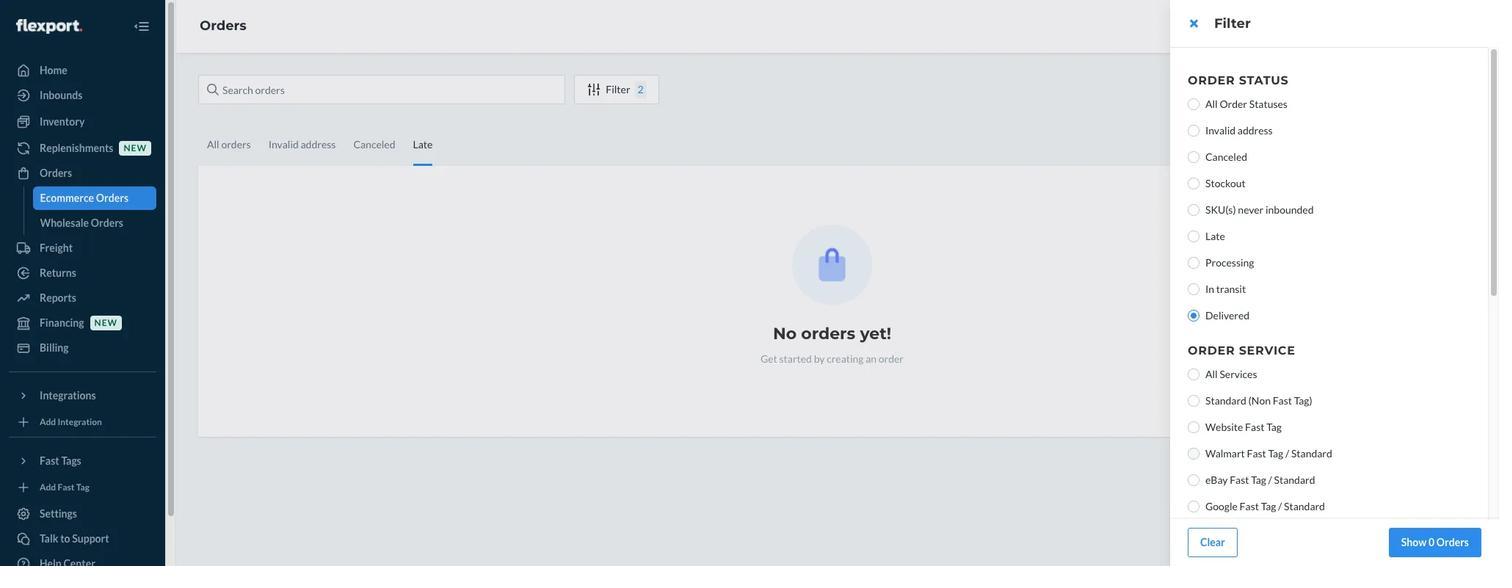 Task type: describe. For each thing, give the bounding box(es) containing it.
walmart
[[1206, 447, 1245, 460]]

processing
[[1206, 256, 1255, 269]]

ebay fast tag / standard
[[1206, 474, 1315, 486]]

close image
[[1190, 18, 1198, 29]]

/ for walmart
[[1286, 447, 1290, 460]]

fast for website
[[1245, 421, 1265, 433]]

0
[[1429, 536, 1435, 549]]

/ for ebay
[[1269, 474, 1272, 486]]

tag for walmart
[[1269, 447, 1284, 460]]

all order statuses
[[1206, 98, 1288, 110]]

sku(s) never inbounded
[[1206, 203, 1314, 216]]

standard for google fast tag / standard
[[1284, 500, 1325, 513]]

standard (non fast tag)
[[1206, 394, 1313, 407]]

filter
[[1215, 15, 1251, 32]]

website
[[1206, 421, 1243, 433]]

order for service
[[1188, 344, 1235, 358]]

show 0 orders
[[1402, 536, 1469, 549]]

(non
[[1249, 394, 1271, 407]]

tag)
[[1294, 394, 1313, 407]]

clear button
[[1188, 528, 1238, 557]]

transit
[[1217, 283, 1246, 295]]

invalid address
[[1206, 124, 1273, 137]]

show
[[1402, 536, 1427, 549]]

1 vertical spatial order
[[1220, 98, 1248, 110]]

delivered
[[1206, 309, 1250, 322]]

tag for google
[[1261, 500, 1277, 513]]

sku(s)
[[1206, 203, 1236, 216]]

all services
[[1206, 368, 1257, 380]]

inbounded
[[1266, 203, 1314, 216]]

order service
[[1188, 344, 1296, 358]]

fast for ebay
[[1230, 474, 1249, 486]]

tag for ebay
[[1251, 474, 1267, 486]]

all for order service
[[1206, 368, 1218, 380]]

/ for google
[[1278, 500, 1282, 513]]

standard for ebay fast tag / standard
[[1274, 474, 1315, 486]]

canceled
[[1206, 151, 1248, 163]]

order for status
[[1188, 73, 1235, 87]]

service
[[1239, 344, 1296, 358]]

fast for google
[[1240, 500, 1259, 513]]

walmart fast tag / standard
[[1206, 447, 1333, 460]]



Task type: locate. For each thing, give the bounding box(es) containing it.
statuses
[[1250, 98, 1288, 110]]

None radio
[[1188, 98, 1200, 110], [1188, 125, 1200, 137], [1188, 178, 1200, 189], [1188, 231, 1200, 242], [1188, 395, 1200, 407], [1188, 421, 1200, 433], [1188, 448, 1200, 460], [1188, 474, 1200, 486], [1188, 98, 1200, 110], [1188, 125, 1200, 137], [1188, 178, 1200, 189], [1188, 231, 1200, 242], [1188, 395, 1200, 407], [1188, 421, 1200, 433], [1188, 448, 1200, 460], [1188, 474, 1200, 486]]

1 horizontal spatial /
[[1278, 500, 1282, 513]]

google
[[1206, 500, 1238, 513]]

fast for walmart
[[1247, 447, 1267, 460]]

fast right google
[[1240, 500, 1259, 513]]

tag up ebay fast tag / standard
[[1269, 447, 1284, 460]]

fast
[[1273, 394, 1292, 407], [1245, 421, 1265, 433], [1247, 447, 1267, 460], [1230, 474, 1249, 486], [1240, 500, 1259, 513]]

/
[[1286, 447, 1290, 460], [1269, 474, 1272, 486], [1278, 500, 1282, 513]]

fast left tag)
[[1273, 394, 1292, 407]]

1 vertical spatial /
[[1269, 474, 1272, 486]]

/ down the walmart fast tag / standard
[[1269, 474, 1272, 486]]

order down order status
[[1220, 98, 1248, 110]]

0 vertical spatial all
[[1206, 98, 1218, 110]]

0 vertical spatial order
[[1188, 73, 1235, 87]]

order up all order statuses
[[1188, 73, 1235, 87]]

google fast tag / standard
[[1206, 500, 1325, 513]]

2 all from the top
[[1206, 368, 1218, 380]]

None radio
[[1188, 151, 1200, 163], [1188, 204, 1200, 216], [1188, 257, 1200, 269], [1188, 283, 1200, 295], [1188, 310, 1200, 322], [1188, 369, 1200, 380], [1188, 501, 1200, 513], [1188, 151, 1200, 163], [1188, 204, 1200, 216], [1188, 257, 1200, 269], [1188, 283, 1200, 295], [1188, 310, 1200, 322], [1188, 369, 1200, 380], [1188, 501, 1200, 513]]

standard down tag)
[[1292, 447, 1333, 460]]

standard for walmart fast tag / standard
[[1292, 447, 1333, 460]]

tag up google fast tag / standard
[[1251, 474, 1267, 486]]

1 all from the top
[[1206, 98, 1218, 110]]

2 horizontal spatial /
[[1286, 447, 1290, 460]]

in transit
[[1206, 283, 1246, 295]]

0 horizontal spatial /
[[1269, 474, 1272, 486]]

standard down the walmart fast tag / standard
[[1274, 474, 1315, 486]]

0 vertical spatial /
[[1286, 447, 1290, 460]]

in
[[1206, 283, 1215, 295]]

order
[[1188, 73, 1235, 87], [1220, 98, 1248, 110], [1188, 344, 1235, 358]]

standard
[[1206, 394, 1247, 407], [1292, 447, 1333, 460], [1274, 474, 1315, 486], [1284, 500, 1325, 513]]

order up all services
[[1188, 344, 1235, 358]]

tag for website
[[1267, 421, 1282, 433]]

ebay
[[1206, 474, 1228, 486]]

1 vertical spatial all
[[1206, 368, 1218, 380]]

services
[[1220, 368, 1257, 380]]

tag
[[1267, 421, 1282, 433], [1269, 447, 1284, 460], [1251, 474, 1267, 486], [1261, 500, 1277, 513]]

2 vertical spatial /
[[1278, 500, 1282, 513]]

fast down standard (non fast tag)
[[1245, 421, 1265, 433]]

late
[[1206, 230, 1225, 242]]

/ up ebay fast tag / standard
[[1286, 447, 1290, 460]]

tag down ebay fast tag / standard
[[1261, 500, 1277, 513]]

all
[[1206, 98, 1218, 110], [1206, 368, 1218, 380]]

all for order status
[[1206, 98, 1218, 110]]

fast up ebay fast tag / standard
[[1247, 447, 1267, 460]]

status
[[1239, 73, 1289, 87]]

never
[[1238, 203, 1264, 216]]

2 vertical spatial order
[[1188, 344, 1235, 358]]

invalid
[[1206, 124, 1236, 137]]

order status
[[1188, 73, 1289, 87]]

standard up the website
[[1206, 394, 1247, 407]]

clear
[[1201, 536, 1225, 549]]

orders
[[1437, 536, 1469, 549]]

/ down ebay fast tag / standard
[[1278, 500, 1282, 513]]

stockout
[[1206, 177, 1246, 189]]

fast right ebay
[[1230, 474, 1249, 486]]

website fast tag
[[1206, 421, 1282, 433]]

address
[[1238, 124, 1273, 137]]

tag up the walmart fast tag / standard
[[1267, 421, 1282, 433]]

all up invalid on the top right
[[1206, 98, 1218, 110]]

all left the 'services'
[[1206, 368, 1218, 380]]

show 0 orders button
[[1389, 528, 1482, 557]]

standard down ebay fast tag / standard
[[1284, 500, 1325, 513]]



Task type: vqa. For each thing, say whether or not it's contained in the screenshot.
the / associated with eBay
yes



